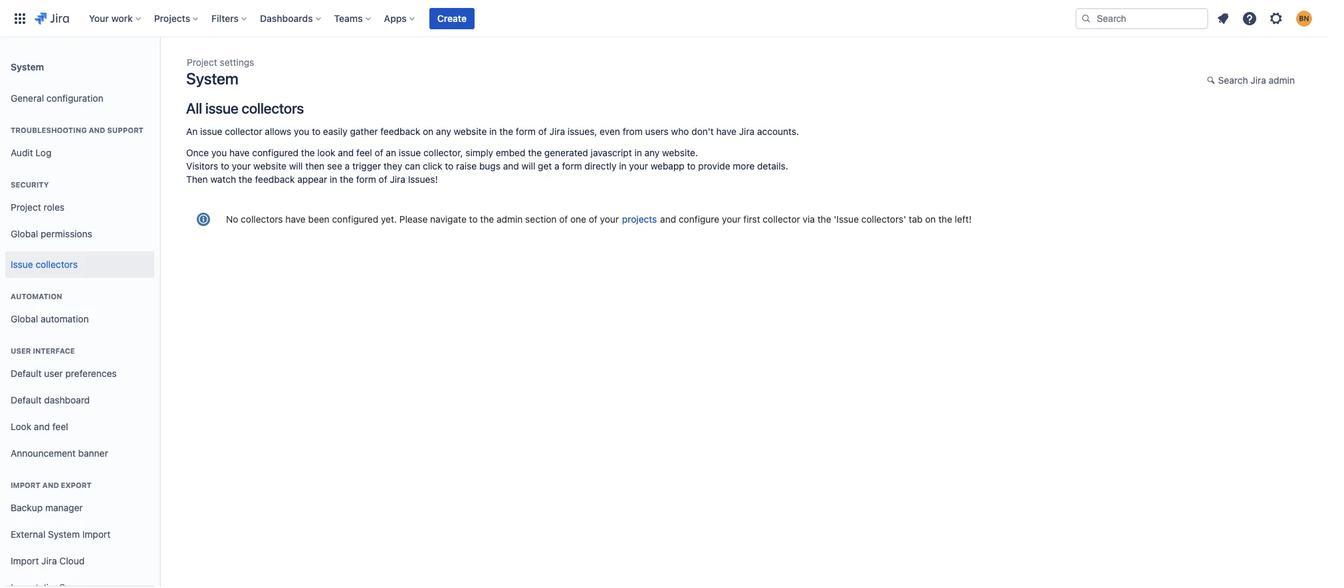 Task type: describe. For each thing, give the bounding box(es) containing it.
search jira admin
[[1219, 74, 1295, 86]]

default for default dashboard
[[11, 394, 42, 405]]

create button
[[429, 8, 475, 29]]

import for import and export
[[11, 481, 40, 489]]

the up the get
[[528, 147, 542, 158]]

get
[[538, 160, 552, 172]]

the up embed
[[500, 126, 513, 137]]

jira left accounts.
[[739, 126, 755, 137]]

'issue
[[834, 213, 859, 225]]

create
[[437, 12, 467, 24]]

the up 'then'
[[301, 147, 315, 158]]

help image
[[1242, 10, 1258, 26]]

import and export group
[[5, 467, 154, 587]]

global for global permissions
[[11, 228, 38, 239]]

teams
[[334, 12, 363, 24]]

no collectors have been configured yet. please navigate to the admin section of one of your projects and configure your first collector via the 'issue collectors' tab on the left!
[[226, 213, 972, 225]]

export
[[61, 481, 92, 489]]

issue
[[11, 258, 33, 270]]

simply
[[466, 147, 493, 158]]

cloud
[[59, 555, 85, 566]]

2 will from the left
[[522, 160, 536, 172]]

user interface
[[11, 346, 75, 355]]

automation group
[[5, 278, 154, 336]]

jira inside once you have configured the look and feel of an issue collector, simply embed the generated javascript in any website. visitors to your website will then see a trigger they can click to raise bugs and will get a form directly in your webapp to provide more details. then watch the feedback appear in the form of jira issues!
[[390, 174, 406, 185]]

and down embed
[[503, 160, 519, 172]]

your work button
[[85, 8, 146, 29]]

0 vertical spatial collectors
[[242, 100, 304, 117]]

1 horizontal spatial on
[[925, 213, 936, 225]]

in down the from
[[635, 147, 642, 158]]

2 a from the left
[[555, 160, 560, 172]]

issues,
[[568, 126, 597, 137]]

0 horizontal spatial on
[[423, 126, 434, 137]]

the left left!
[[939, 213, 953, 225]]

see
[[327, 160, 342, 172]]

of left 'one' on the top of page
[[559, 213, 568, 225]]

more
[[733, 160, 755, 172]]

user
[[11, 346, 31, 355]]

look and feel
[[11, 421, 68, 432]]

details.
[[757, 160, 789, 172]]

audit log link
[[5, 140, 154, 166]]

issue collectors
[[11, 258, 78, 270]]

settings
[[220, 57, 254, 68]]

roles
[[44, 201, 65, 213]]

then
[[305, 160, 325, 172]]

permissions
[[41, 228, 92, 239]]

to left "easily"
[[312, 126, 321, 137]]

trigger
[[352, 160, 381, 172]]

your left projects link
[[600, 213, 619, 225]]

default user preferences
[[11, 367, 117, 379]]

announcement
[[11, 447, 76, 459]]

then
[[186, 174, 208, 185]]

issue for an
[[200, 126, 222, 137]]

projects link
[[622, 213, 658, 225]]

log
[[36, 147, 51, 158]]

collectors for no collectors have been configured yet. please navigate to the admin section of one of your projects and configure your first collector via the 'issue collectors' tab on the left!
[[241, 213, 283, 225]]

gather
[[350, 126, 378, 137]]

0 vertical spatial form
[[516, 126, 536, 137]]

project roles
[[11, 201, 65, 213]]

allows
[[265, 126, 291, 137]]

global automation
[[11, 313, 89, 324]]

users
[[645, 126, 669, 137]]

navigate
[[430, 213, 467, 225]]

collectors'
[[862, 213, 907, 225]]

jira inside search jira admin link
[[1251, 74, 1267, 86]]

announcement banner
[[11, 447, 108, 459]]

search
[[1219, 74, 1249, 86]]

webapp
[[651, 160, 685, 172]]

banner
[[78, 447, 108, 459]]

an
[[186, 126, 198, 137]]

appswitcher icon image
[[12, 10, 28, 26]]

issue for all
[[205, 100, 239, 117]]

to down website.
[[687, 160, 696, 172]]

1 horizontal spatial configured
[[332, 213, 379, 225]]

0 horizontal spatial collector
[[225, 126, 262, 137]]

search image
[[1081, 13, 1092, 24]]

dashboard
[[44, 394, 90, 405]]

dashboards
[[260, 12, 313, 24]]

Search field
[[1076, 8, 1209, 29]]

default dashboard link
[[5, 387, 154, 414]]

all
[[186, 100, 202, 117]]

bugs
[[479, 160, 501, 172]]

of right 'one' on the top of page
[[589, 213, 598, 225]]

import for import jira cloud
[[11, 555, 39, 566]]

configure
[[679, 213, 720, 225]]

automation
[[11, 292, 62, 301]]

once you have configured the look and feel of an issue collector, simply embed the generated javascript in any website. visitors to your website will then see a trigger they can click to raise bugs and will get a form directly in your webapp to provide more details. then watch the feedback appear in the form of jira issues!
[[186, 147, 789, 185]]

have for once you have configured the look and feel of an issue collector, simply embed the generated javascript in any website.
[[229, 147, 250, 158]]

even
[[600, 126, 620, 137]]

import jira cloud link
[[5, 548, 154, 575]]

directly
[[585, 160, 617, 172]]

sidebar navigation image
[[145, 53, 174, 80]]

once
[[186, 147, 209, 158]]

have for no collectors have been configured yet. please navigate to the admin section of one of your
[[285, 213, 306, 225]]

the right navigate
[[480, 213, 494, 225]]

security group
[[5, 166, 154, 251]]

1 horizontal spatial website
[[454, 126, 487, 137]]

user
[[44, 367, 63, 379]]

and left support in the left top of the page
[[89, 126, 105, 134]]

import jira cloud
[[11, 555, 85, 566]]

easily
[[323, 126, 348, 137]]

look
[[317, 147, 335, 158]]

troubleshooting
[[11, 126, 87, 134]]

visitors
[[186, 160, 218, 172]]

default for default user preferences
[[11, 367, 42, 379]]

your work
[[89, 12, 133, 24]]

feel inside user interface group
[[52, 421, 68, 432]]

configuration
[[47, 92, 103, 103]]

0 vertical spatial you
[[294, 126, 309, 137]]

interface
[[33, 346, 75, 355]]

notifications image
[[1216, 10, 1231, 26]]

feel inside once you have configured the look and feel of an issue collector, simply embed the generated javascript in any website. visitors to your website will then see a trigger they can click to raise bugs and will get a form directly in your webapp to provide more details. then watch the feedback appear in the form of jira issues!
[[357, 147, 372, 158]]

appear
[[297, 174, 327, 185]]

of left an
[[375, 147, 383, 158]]

click
[[423, 160, 443, 172]]

external
[[11, 528, 45, 540]]

troubleshooting and support
[[11, 126, 144, 134]]

announcement banner link
[[5, 440, 154, 467]]

global for global automation
[[11, 313, 38, 324]]

your profile and settings image
[[1297, 10, 1313, 26]]



Task type: vqa. For each thing, say whether or not it's contained in the screenshot.
UPCOMING PROJECT 11/20/2023 link
no



Task type: locate. For each thing, give the bounding box(es) containing it.
backup
[[11, 502, 43, 513]]

0 horizontal spatial website
[[253, 160, 287, 172]]

0 vertical spatial website
[[454, 126, 487, 137]]

left!
[[955, 213, 972, 225]]

project for project settings
[[187, 57, 217, 68]]

small image
[[1207, 75, 1218, 86]]

1 horizontal spatial feel
[[357, 147, 372, 158]]

will
[[289, 160, 303, 172], [522, 160, 536, 172]]

0 vertical spatial have
[[717, 126, 737, 137]]

and inside user interface group
[[34, 421, 50, 432]]

collectors up allows
[[242, 100, 304, 117]]

1 horizontal spatial feedback
[[381, 126, 420, 137]]

1 vertical spatial feel
[[52, 421, 68, 432]]

1 vertical spatial any
[[645, 147, 660, 158]]

2 horizontal spatial have
[[717, 126, 737, 137]]

project settings link
[[187, 55, 254, 70]]

teams button
[[330, 8, 376, 29]]

configured inside once you have configured the look and feel of an issue collector, simply embed the generated javascript in any website. visitors to your website will then see a trigger they can click to raise bugs and will get a form directly in your webapp to provide more details. then watch the feedback appear in the form of jira issues!
[[252, 147, 299, 158]]

1 horizontal spatial any
[[645, 147, 660, 158]]

jira up generated
[[550, 126, 565, 137]]

look
[[11, 421, 31, 432]]

banner containing your work
[[0, 0, 1329, 37]]

1 horizontal spatial project
[[187, 57, 217, 68]]

javascript
[[591, 147, 632, 158]]

banner
[[0, 0, 1329, 37]]

don't
[[692, 126, 714, 137]]

in up simply
[[489, 126, 497, 137]]

feedback up an
[[381, 126, 420, 137]]

import down backup manager link
[[82, 528, 110, 540]]

feedback
[[381, 126, 420, 137], [255, 174, 295, 185]]

issue
[[205, 100, 239, 117], [200, 126, 222, 137], [399, 147, 421, 158]]

0 vertical spatial on
[[423, 126, 434, 137]]

1 horizontal spatial collector
[[763, 213, 800, 225]]

general configuration link
[[5, 85, 154, 112]]

and right projects link
[[660, 213, 676, 225]]

0 vertical spatial global
[[11, 228, 38, 239]]

1 vertical spatial collector
[[763, 213, 800, 225]]

1 vertical spatial issue
[[200, 126, 222, 137]]

settings image
[[1269, 10, 1285, 26]]

system down manager
[[48, 528, 80, 540]]

import up backup
[[11, 481, 40, 489]]

0 vertical spatial any
[[436, 126, 451, 137]]

0 vertical spatial feedback
[[381, 126, 420, 137]]

1 vertical spatial project
[[11, 201, 41, 213]]

apps button
[[380, 8, 420, 29]]

1 vertical spatial default
[[11, 394, 42, 405]]

to right navigate
[[469, 213, 478, 225]]

issue up can
[[399, 147, 421, 158]]

1 vertical spatial configured
[[332, 213, 379, 225]]

from
[[623, 126, 643, 137]]

0 horizontal spatial configured
[[252, 147, 299, 158]]

0 horizontal spatial feedback
[[255, 174, 295, 185]]

form down trigger
[[356, 174, 376, 185]]

jira left "cloud"
[[41, 555, 57, 566]]

feedback left appear
[[255, 174, 295, 185]]

will left 'then'
[[289, 160, 303, 172]]

1 default from the top
[[11, 367, 42, 379]]

tab
[[909, 213, 923, 225]]

0 horizontal spatial form
[[356, 174, 376, 185]]

have inside once you have configured the look and feel of an issue collector, simply embed the generated javascript in any website. visitors to your website will then see a trigger they can click to raise bugs and will get a form directly in your webapp to provide more details. then watch the feedback appear in the form of jira issues!
[[229, 147, 250, 158]]

jira inside import jira cloud link
[[41, 555, 57, 566]]

an
[[386, 147, 396, 158]]

form down generated
[[562, 160, 582, 172]]

1 will from the left
[[289, 160, 303, 172]]

1 horizontal spatial admin
[[1269, 74, 1295, 86]]

2 vertical spatial import
[[11, 555, 39, 566]]

collectors down global permissions
[[36, 258, 78, 270]]

have
[[717, 126, 737, 137], [229, 147, 250, 158], [285, 213, 306, 225]]

0 vertical spatial configured
[[252, 147, 299, 158]]

1 horizontal spatial have
[[285, 213, 306, 225]]

collector down 'all issue collectors'
[[225, 126, 262, 137]]

jira
[[1251, 74, 1267, 86], [550, 126, 565, 137], [739, 126, 755, 137], [390, 174, 406, 185], [41, 555, 57, 566]]

can
[[405, 160, 420, 172]]

in down the javascript
[[619, 160, 627, 172]]

feel up trigger
[[357, 147, 372, 158]]

0 horizontal spatial have
[[229, 147, 250, 158]]

to down collector,
[[445, 160, 454, 172]]

0 vertical spatial project
[[187, 57, 217, 68]]

and
[[89, 126, 105, 134], [338, 147, 354, 158], [503, 160, 519, 172], [660, 213, 676, 225], [34, 421, 50, 432], [42, 481, 59, 489]]

who
[[671, 126, 689, 137]]

of up generated
[[538, 126, 547, 137]]

0 horizontal spatial any
[[436, 126, 451, 137]]

1 vertical spatial have
[[229, 147, 250, 158]]

global down automation
[[11, 313, 38, 324]]

of down they
[[379, 174, 387, 185]]

configured
[[252, 147, 299, 158], [332, 213, 379, 225]]

in down the see
[[330, 174, 337, 185]]

0 horizontal spatial you
[[211, 147, 227, 158]]

accounts.
[[757, 126, 799, 137]]

1 horizontal spatial a
[[555, 160, 560, 172]]

your left first
[[722, 213, 741, 225]]

your up watch at top left
[[232, 160, 251, 172]]

have left been
[[285, 213, 306, 225]]

feedback inside once you have configured the look and feel of an issue collector, simply embed the generated javascript in any website. visitors to your website will then see a trigger they can click to raise bugs and will get a form directly in your webapp to provide more details. then watch the feedback appear in the form of jira issues!
[[255, 174, 295, 185]]

2 vertical spatial issue
[[399, 147, 421, 158]]

1 vertical spatial collectors
[[241, 213, 283, 225]]

they
[[384, 160, 402, 172]]

1 a from the left
[[345, 160, 350, 172]]

1 vertical spatial global
[[11, 313, 38, 324]]

default down user
[[11, 367, 42, 379]]

an issue collector allows you to easily gather feedback on any website in the form of jira issues, even from users who don't have jira accounts.
[[186, 126, 799, 137]]

project settings
[[187, 57, 254, 68]]

collector left via
[[763, 213, 800, 225]]

and up backup manager
[[42, 481, 59, 489]]

import down external
[[11, 555, 39, 566]]

2 horizontal spatial system
[[186, 69, 238, 88]]

import and export
[[11, 481, 92, 489]]

1 horizontal spatial will
[[522, 160, 536, 172]]

please
[[399, 213, 428, 225]]

website inside once you have configured the look and feel of an issue collector, simply embed the generated javascript in any website. visitors to your website will then see a trigger they can click to raise bugs and will get a form directly in your webapp to provide more details. then watch the feedback appear in the form of jira issues!
[[253, 160, 287, 172]]

any inside once you have configured the look and feel of an issue collector, simply embed the generated javascript in any website. visitors to your website will then see a trigger they can click to raise bugs and will get a form directly in your webapp to provide more details. then watch the feedback appear in the form of jira issues!
[[645, 147, 660, 158]]

import
[[11, 481, 40, 489], [82, 528, 110, 540], [11, 555, 39, 566]]

global inside "security" group
[[11, 228, 38, 239]]

website up simply
[[454, 126, 487, 137]]

admin inside search jira admin link
[[1269, 74, 1295, 86]]

website down allows
[[253, 160, 287, 172]]

your
[[89, 12, 109, 24]]

0 horizontal spatial a
[[345, 160, 350, 172]]

a right the see
[[345, 160, 350, 172]]

collectors for issue collectors
[[36, 258, 78, 270]]

global permissions
[[11, 228, 92, 239]]

the down the see
[[340, 174, 354, 185]]

a right the get
[[555, 160, 560, 172]]

1 horizontal spatial you
[[294, 126, 309, 137]]

1 vertical spatial website
[[253, 160, 287, 172]]

configured down allows
[[252, 147, 299, 158]]

global down project roles on the left top of page
[[11, 228, 38, 239]]

collectors
[[242, 100, 304, 117], [241, 213, 283, 225], [36, 258, 78, 270]]

2 vertical spatial collectors
[[36, 258, 78, 270]]

troubleshooting and support group
[[5, 112, 154, 170]]

1 global from the top
[[11, 228, 38, 239]]

provide
[[698, 160, 731, 172]]

0 vertical spatial import
[[11, 481, 40, 489]]

primary element
[[8, 0, 1076, 37]]

feel up announcement banner
[[52, 421, 68, 432]]

website.
[[662, 147, 698, 158]]

search jira admin link
[[1201, 70, 1302, 92]]

and right look
[[34, 421, 50, 432]]

your left the webapp
[[629, 160, 648, 172]]

1 vertical spatial feedback
[[255, 174, 295, 185]]

collector,
[[424, 147, 463, 158]]

you right allows
[[294, 126, 309, 137]]

backup manager
[[11, 502, 83, 513]]

1 horizontal spatial system
[[48, 528, 80, 540]]

global automation link
[[5, 306, 154, 332]]

default
[[11, 367, 42, 379], [11, 394, 42, 405]]

0 horizontal spatial admin
[[497, 213, 523, 225]]

audit log
[[11, 147, 51, 158]]

2 vertical spatial have
[[285, 213, 306, 225]]

audit
[[11, 147, 33, 158]]

form up embed
[[516, 126, 536, 137]]

0 horizontal spatial will
[[289, 160, 303, 172]]

system up the general
[[11, 61, 44, 72]]

the right via
[[818, 213, 832, 225]]

embed
[[496, 147, 526, 158]]

have right don't
[[717, 126, 737, 137]]

have up watch at top left
[[229, 147, 250, 158]]

project left settings
[[187, 57, 217, 68]]

0 vertical spatial feel
[[357, 147, 372, 158]]

user interface group
[[5, 332, 154, 471]]

general
[[11, 92, 44, 103]]

the right watch at top left
[[239, 174, 253, 185]]

project down "security"
[[11, 201, 41, 213]]

collectors right no
[[241, 213, 283, 225]]

configured left "yet." at the top
[[332, 213, 379, 225]]

section
[[525, 213, 557, 225]]

issue inside once you have configured the look and feel of an issue collector, simply embed the generated javascript in any website. visitors to your website will then see a trigger they can click to raise bugs and will get a form directly in your webapp to provide more details. then watch the feedback appear in the form of jira issues!
[[399, 147, 421, 158]]

global permissions link
[[5, 221, 154, 247]]

on right tab
[[925, 213, 936, 225]]

will left the get
[[522, 160, 536, 172]]

and up the see
[[338, 147, 354, 158]]

1 vertical spatial on
[[925, 213, 936, 225]]

2 vertical spatial form
[[356, 174, 376, 185]]

one
[[571, 213, 586, 225]]

jira down they
[[390, 174, 406, 185]]

admin right search
[[1269, 74, 1295, 86]]

global
[[11, 228, 38, 239], [11, 313, 38, 324]]

via
[[803, 213, 815, 225]]

no
[[226, 213, 238, 225]]

form
[[516, 126, 536, 137], [562, 160, 582, 172], [356, 174, 376, 185]]

2 default from the top
[[11, 394, 42, 405]]

any up collector,
[[436, 126, 451, 137]]

of
[[538, 126, 547, 137], [375, 147, 383, 158], [379, 174, 387, 185], [559, 213, 568, 225], [589, 213, 598, 225]]

system inside external system import link
[[48, 528, 80, 540]]

you up visitors
[[211, 147, 227, 158]]

system
[[11, 61, 44, 72], [186, 69, 238, 88], [48, 528, 80, 540]]

first
[[744, 213, 760, 225]]

project
[[187, 57, 217, 68], [11, 201, 41, 213]]

issue right all
[[205, 100, 239, 117]]

0 horizontal spatial feel
[[52, 421, 68, 432]]

backup manager link
[[5, 495, 154, 521]]

1 vertical spatial you
[[211, 147, 227, 158]]

0 vertical spatial collector
[[225, 126, 262, 137]]

been
[[308, 213, 330, 225]]

system down project settings
[[186, 69, 238, 88]]

filters button
[[208, 8, 252, 29]]

issues!
[[408, 174, 438, 185]]

project for project roles
[[11, 201, 41, 213]]

admin left section
[[497, 213, 523, 225]]

you inside once you have configured the look and feel of an issue collector, simply embed the generated javascript in any website. visitors to your website will then see a trigger they can click to raise bugs and will get a form directly in your webapp to provide more details. then watch the feedback appear in the form of jira issues!
[[211, 147, 227, 158]]

1 horizontal spatial form
[[516, 126, 536, 137]]

issue right an
[[200, 126, 222, 137]]

0 vertical spatial default
[[11, 367, 42, 379]]

projects
[[154, 12, 190, 24]]

0 vertical spatial admin
[[1269, 74, 1295, 86]]

jira image
[[35, 10, 69, 26], [35, 10, 69, 26]]

0 horizontal spatial system
[[11, 61, 44, 72]]

on up collector,
[[423, 126, 434, 137]]

jira right search
[[1251, 74, 1267, 86]]

0 horizontal spatial project
[[11, 201, 41, 213]]

automation
[[41, 313, 89, 324]]

1 vertical spatial admin
[[497, 213, 523, 225]]

2 global from the top
[[11, 313, 38, 324]]

any up the webapp
[[645, 147, 660, 158]]

project inside "security" group
[[11, 201, 41, 213]]

security
[[11, 180, 49, 189]]

global inside automation group
[[11, 313, 38, 324]]

external system import link
[[5, 521, 154, 548]]

1 vertical spatial import
[[82, 528, 110, 540]]

look and feel link
[[5, 414, 154, 440]]

you
[[294, 126, 309, 137], [211, 147, 227, 158]]

2 horizontal spatial form
[[562, 160, 582, 172]]

filters
[[212, 12, 239, 24]]

1 vertical spatial form
[[562, 160, 582, 172]]

projects
[[622, 213, 657, 225]]

issue collectors link
[[5, 251, 154, 278]]

0 vertical spatial issue
[[205, 100, 239, 117]]

to up watch at top left
[[221, 160, 229, 172]]

default up look
[[11, 394, 42, 405]]



